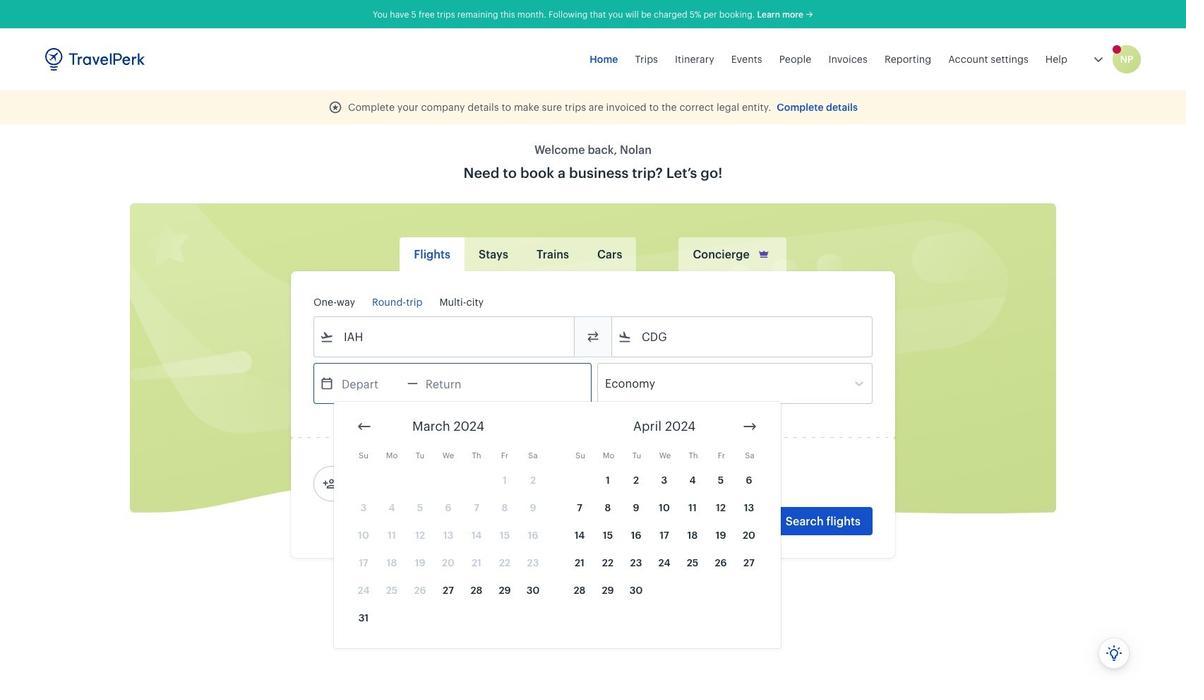 Task type: vqa. For each thing, say whether or not it's contained in the screenshot.
"Move backward to switch to the previous month." icon on the bottom
yes



Task type: describe. For each thing, give the bounding box(es) containing it.
From search field
[[334, 326, 556, 348]]

Depart text field
[[334, 364, 407, 403]]

To search field
[[632, 326, 854, 348]]

calendar application
[[334, 402, 1186, 648]]

Return text field
[[418, 364, 491, 403]]



Task type: locate. For each thing, give the bounding box(es) containing it.
Add first traveler search field
[[337, 472, 484, 495]]

move backward to switch to the previous month. image
[[356, 418, 373, 435]]

move forward to switch to the next month. image
[[741, 418, 758, 435]]



